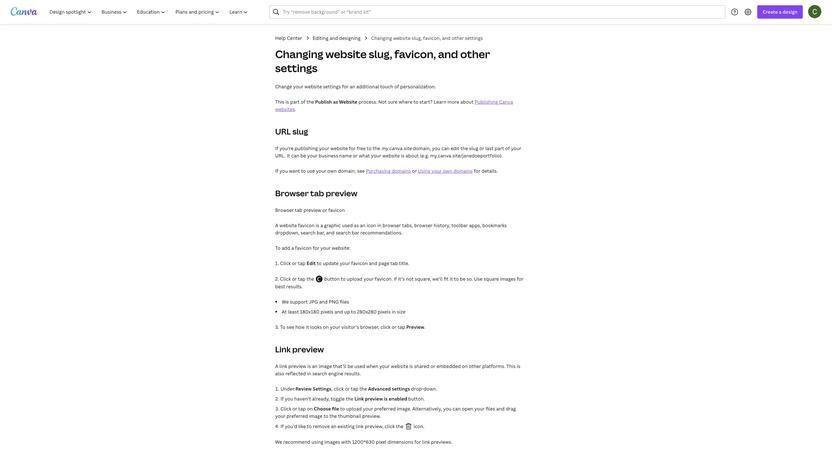 Task type: describe. For each thing, give the bounding box(es) containing it.
under review settings , click or tap the advanced settings drop-down.
[[280, 386, 437, 392]]

history,
[[434, 222, 450, 229]]

existing
[[337, 423, 355, 429]]

about inside domain, you can edit the slug or last part of your url. it can be your business name or what your website is about (e.g. my.canva.site/janedoeportfolio).
[[406, 152, 419, 159]]

preview for browser tab preview
[[326, 188, 357, 199]]

not
[[406, 276, 414, 282]]

0 horizontal spatial slug,
[[369, 47, 392, 61]]

for up website
[[342, 83, 349, 90]]

the down edit
[[307, 276, 314, 282]]

favicon.
[[375, 276, 393, 282]]

click for 2.
[[280, 276, 291, 282]]

to down the choose
[[324, 413, 328, 419]]

you'd
[[285, 423, 297, 429]]

name
[[339, 152, 352, 159]]

for down icon.
[[414, 439, 421, 445]]

tab for browser tab preview
[[310, 188, 324, 199]]

we for we support jpg and png files
[[282, 299, 289, 305]]

your right what on the top left
[[371, 152, 381, 159]]

2 own from the left
[[443, 168, 452, 174]]

with
[[341, 439, 351, 445]]

2 vertical spatial on
[[307, 406, 313, 412]]

browser for browser tab preview
[[275, 188, 309, 199]]

is up websites
[[285, 99, 289, 105]]

settings inside "changing website slug, favicon, and other settings" link
[[465, 35, 483, 41]]

size
[[397, 309, 405, 315]]

domain, you can edit the slug or last part of your url. it can be your business name or what your website is about (e.g. my.canva.site/janedoeportfolio).
[[275, 145, 521, 159]]

be inside domain, you can edit the slug or last part of your url. it can be your business name or what your website is about (e.g. my.canva.site/janedoeportfolio).
[[300, 152, 306, 159]]

using
[[418, 168, 430, 174]]

apps,
[[469, 222, 481, 229]]

what
[[359, 152, 370, 159]]

2 vertical spatial a
[[291, 245, 294, 251]]

0 vertical spatial on
[[323, 324, 329, 330]]

tap left preview
[[398, 324, 405, 330]]

publishing
[[295, 145, 318, 151]]

process.
[[358, 99, 377, 105]]

0 horizontal spatial files
[[340, 299, 349, 305]]

the inside domain, you can edit the slug or last part of your url. it can be your business name or what your website is about (e.g. my.canva.site/janedoeportfolio).
[[461, 145, 468, 151]]

or left last
[[479, 145, 484, 151]]

tap up if you haven't already, toggle the link preview is enabled button.
[[351, 386, 358, 392]]

remove
[[313, 423, 330, 429]]

down.
[[424, 386, 437, 392]]

websites
[[275, 106, 295, 112]]

bar,
[[317, 230, 325, 236]]

update
[[323, 260, 339, 266]]

to left use
[[301, 168, 306, 174]]

1 horizontal spatial link
[[356, 423, 364, 429]]

your inside button to upload your favicon. if it's not square, we'll fit it to be so. use square images for best results.
[[363, 276, 374, 282]]

jpg
[[309, 299, 318, 305]]

at least 180x180 pixels and up to 280x280 pixels in size
[[282, 309, 405, 315]]

1 vertical spatial it
[[306, 324, 309, 330]]

for up edit
[[313, 245, 319, 251]]

0 horizontal spatial as
[[333, 99, 338, 105]]

learn
[[434, 99, 446, 105]]

page
[[378, 260, 389, 266]]

your left visitor's
[[330, 324, 340, 330]]

1 pixels from the left
[[321, 309, 333, 315]]

we'll
[[432, 276, 443, 282]]

if you want to use your own domain, see purchasing domains or using your own domains for details.
[[275, 168, 498, 174]]

a for a website favicon is a graphic used as an icon in browser tabs, browser history, toolbar apps, bookmarks dropdown, search bar, and search bar recommendations.
[[275, 222, 278, 229]]

visitor's
[[341, 324, 359, 330]]

in inside a website favicon is a graphic used as an icon in browser tabs, browser history, toolbar apps, bookmarks dropdown, search bar, and search bar recommendations.
[[377, 222, 381, 229]]

1200*630
[[352, 439, 375, 445]]

to right button
[[341, 276, 346, 282]]

url
[[275, 126, 291, 137]]

your up business
[[319, 145, 329, 151]]

icon.
[[412, 423, 424, 429]]

is down link preview
[[307, 363, 311, 369]]

your right use
[[316, 168, 326, 174]]

icon
[[367, 222, 376, 229]]

1 vertical spatial changing website slug, favicon, and other settings
[[275, 47, 490, 75]]

1 horizontal spatial see
[[357, 168, 365, 174]]

to left start?
[[414, 99, 418, 105]]

business
[[319, 152, 338, 159]]

your up the you'd
[[275, 413, 285, 419]]

looks
[[310, 324, 322, 330]]

1.
[[275, 260, 279, 266]]

preview.
[[362, 413, 381, 419]]

create a design
[[763, 9, 797, 15]]

tap down 'haven't'
[[298, 406, 306, 412]]

favicon up edit
[[295, 245, 312, 251]]

to right fit at right bottom
[[454, 276, 459, 282]]

1 horizontal spatial .
[[424, 324, 425, 330]]

1 browser from the left
[[383, 222, 401, 229]]

add
[[282, 245, 290, 251]]

button
[[324, 276, 340, 282]]

edit
[[451, 145, 459, 151]]

is down advanced
[[384, 396, 388, 402]]

click or tap on choose file
[[280, 406, 340, 412]]

an right remove
[[331, 423, 336, 429]]

under
[[280, 386, 294, 392]]

help center
[[275, 35, 302, 41]]

you for can
[[432, 145, 440, 151]]

0 horizontal spatial see
[[287, 324, 294, 330]]

publishing canva websites
[[275, 99, 513, 112]]

if for if you want to use your own domain, see purchasing domains or using your own domains for details.
[[275, 168, 278, 174]]

editing
[[313, 35, 328, 41]]

your down publishing
[[307, 152, 317, 159]]

favicon, inside changing website slug, favicon, and other settings
[[394, 47, 436, 61]]

280x280
[[357, 309, 377, 315]]

0 vertical spatial of
[[394, 83, 399, 90]]

0 horizontal spatial part
[[290, 99, 300, 105]]

help
[[275, 35, 286, 41]]

and inside a website favicon is a graphic used as an icon in browser tabs, browser history, toolbar apps, bookmarks dropdown, search bar, and search bar recommendations.
[[326, 230, 335, 236]]

if inside button to upload your favicon. if it's not square, we'll fit it to be so. use square images for best results.
[[394, 276, 397, 282]]

other inside the a link preview is an image that'll be used when your website is shared or embedded on other platforms. this is also reflected in search engine results.
[[469, 363, 481, 369]]

1. click or tap edit to update your favicon and page tab title.
[[275, 260, 409, 266]]

the down to upload your preferred image. alternatively, you can open your files and drag your preferred image to the thumbnail preview.
[[396, 423, 403, 429]]

this is part of the publish as website process. not sure where to start? learn more about
[[275, 99, 475, 105]]

or down 'haven't'
[[292, 406, 297, 412]]

1 horizontal spatial about
[[460, 99, 474, 105]]

website inside changing website slug, favicon, and other settings
[[325, 47, 367, 61]]

use
[[474, 276, 482, 282]]

images inside button to upload your favicon. if it's not square, we'll fit it to be so. use square images for best results.
[[500, 276, 516, 282]]

website:
[[332, 245, 350, 251]]

0 vertical spatial click
[[380, 324, 391, 330]]

dimensions
[[388, 439, 413, 445]]

1 vertical spatial to
[[280, 324, 285, 330]]

purchasing
[[366, 168, 391, 174]]

and inside to upload your preferred image. alternatively, you can open your files and drag your preferred image to the thumbnail preview.
[[496, 406, 505, 412]]

be inside the a link preview is an image that'll be used when your website is shared or embedded on other platforms. this is also reflected in search engine results.
[[347, 363, 353, 369]]

0 horizontal spatial slug
[[292, 126, 308, 137]]

if for if you'd like to remove an existing link preview, click the
[[280, 423, 284, 429]]

results. inside the a link preview is an image that'll be used when your website is shared or embedded on other platforms. this is also reflected in search engine results.
[[344, 370, 361, 377]]

browser for browser tab preview or favicon
[[275, 207, 294, 213]]

2 horizontal spatial tab
[[390, 260, 398, 266]]

it's
[[398, 276, 405, 282]]

browser tab preview or favicon
[[275, 207, 345, 213]]

an left additional
[[350, 83, 355, 90]]

domain, inside domain, you can edit the slug or last part of your url. it can be your business name or what your website is about (e.g. my.canva.site/janedoeportfolio).
[[413, 145, 431, 151]]

2 vertical spatial link
[[422, 439, 430, 445]]

square
[[484, 276, 499, 282]]

1 vertical spatial changing
[[275, 47, 323, 61]]

platforms.
[[482, 363, 505, 369]]

part inside domain, you can edit the slug or last part of your url. it can be your business name or what your website is about (e.g. my.canva.site/janedoeportfolio).
[[495, 145, 504, 151]]

favicon, inside "changing website slug, favicon, and other settings" link
[[423, 35, 441, 41]]

help center link
[[275, 35, 302, 42]]

previews.
[[431, 439, 452, 445]]

recommendations.
[[360, 230, 402, 236]]

for inside button to upload your favicon. if it's not square, we'll fit it to be so. use square images for best results.
[[517, 276, 523, 282]]

is inside domain, you can edit the slug or last part of your url. it can be your business name or what your website is about (e.g. my.canva.site/janedoeportfolio).
[[401, 152, 404, 159]]

0 vertical spatial to
[[275, 245, 280, 251]]

0 horizontal spatial link
[[275, 344, 291, 355]]

is left shared
[[409, 363, 413, 369]]

if for if you haven't already, toggle the link preview is enabled button.
[[280, 396, 284, 402]]

1 own from the left
[[327, 168, 337, 174]]

sure
[[388, 99, 398, 105]]

2 vertical spatial click
[[280, 406, 291, 412]]

a website favicon is a graphic used as an icon in browser tabs, browser history, toolbar apps, bookmarks dropdown, search bar, and search bar recommendations.
[[275, 222, 507, 236]]

as inside a website favicon is a graphic used as an icon in browser tabs, browser history, toolbar apps, bookmarks dropdown, search bar, and search bar recommendations.
[[354, 222, 359, 229]]

design
[[783, 9, 797, 15]]

more
[[447, 99, 459, 105]]

0 horizontal spatial this
[[275, 99, 284, 105]]

square,
[[415, 276, 431, 282]]

website inside a website favicon is a graphic used as an icon in browser tabs, browser history, toolbar apps, bookmarks dropdown, search bar, and search bar recommendations.
[[279, 222, 297, 229]]

a inside dropdown button
[[779, 9, 782, 15]]

the right free
[[373, 145, 380, 151]]

want
[[289, 168, 300, 174]]

or left what on the top left
[[353, 152, 358, 159]]

your right open in the right of the page
[[474, 406, 485, 412]]

drop-
[[411, 386, 424, 392]]

to right edit
[[317, 260, 322, 266]]

or left using
[[412, 168, 417, 174]]

favicon inside a website favicon is a graphic used as an icon in browser tabs, browser history, toolbar apps, bookmarks dropdown, search bar, and search bar recommendations.
[[298, 222, 315, 229]]

dropdown,
[[275, 230, 300, 236]]

we recommend using images with 1200*630 pixel dimensions for link previews.
[[275, 439, 452, 445]]

you inside to upload your preferred image. alternatively, you can open your files and drag your preferred image to the thumbnail preview.
[[443, 406, 452, 412]]

website inside the a link preview is an image that'll be used when your website is shared or embedded on other platforms. this is also reflected in search engine results.
[[391, 363, 408, 369]]

2 horizontal spatial in
[[392, 309, 396, 315]]

1 vertical spatial link
[[354, 396, 364, 402]]

we support jpg and png files
[[282, 299, 349, 305]]

if you'd like to remove an existing link preview, click the
[[280, 423, 404, 429]]

to right the up
[[351, 309, 356, 315]]

1 horizontal spatial slug,
[[412, 35, 422, 41]]

or up if you haven't already, toggle the link preview is enabled button.
[[345, 386, 350, 392]]

a for a link preview is an image that'll be used when your website is shared or embedded on other platforms. this is also reflected in search engine results.
[[275, 363, 278, 369]]

1 vertical spatial can
[[291, 152, 299, 159]]

button to upload your favicon. if it's not square, we'll fit it to be so. use square images for best results.
[[275, 276, 523, 290]]

enabled
[[389, 396, 407, 402]]

slug inside domain, you can edit the slug or last part of your url. it can be your business name or what your website is about (e.g. my.canva.site/janedoeportfolio).
[[469, 145, 478, 151]]

preview
[[406, 324, 424, 330]]

changing website slug, favicon, and other settings link
[[371, 35, 483, 42]]

use
[[307, 168, 315, 174]]



Task type: vqa. For each thing, say whether or not it's contained in the screenshot.


Task type: locate. For each thing, give the bounding box(es) containing it.
1 horizontal spatial a
[[320, 222, 323, 229]]

2 domains from the left
[[453, 168, 473, 174]]

link inside the a link preview is an image that'll be used when your website is shared or embedded on other platforms. this is also reflected in search engine results.
[[279, 363, 287, 369]]

0 vertical spatial slug
[[292, 126, 308, 137]]

where
[[399, 99, 412, 105]]

1 vertical spatial a
[[320, 222, 323, 229]]

0 vertical spatial in
[[377, 222, 381, 229]]

1 horizontal spatial can
[[441, 145, 449, 151]]

your left favicon.
[[363, 276, 374, 282]]

about right more
[[460, 99, 474, 105]]

1 horizontal spatial images
[[500, 276, 516, 282]]

0 vertical spatial domain,
[[413, 145, 431, 151]]

your right update
[[340, 260, 350, 266]]

1 vertical spatial slug,
[[369, 47, 392, 61]]

or left preview
[[392, 324, 396, 330]]

files
[[340, 299, 349, 305], [486, 406, 495, 412]]

website inside domain, you can edit the slug or last part of your url. it can be your business name or what your website is about (e.g. my.canva.site/janedoeportfolio).
[[382, 152, 400, 159]]

1 horizontal spatial part
[[495, 145, 504, 151]]

you for want
[[279, 168, 288, 174]]

1 vertical spatial other
[[460, 47, 490, 61]]

your left website:
[[320, 245, 331, 251]]

link down under review settings , click or tap the advanced settings drop-down.
[[354, 396, 364, 402]]

2 pixels from the left
[[378, 309, 391, 315]]

search inside the a link preview is an image that'll be used when your website is shared or embedded on other platforms. this is also reflected in search engine results.
[[312, 370, 327, 377]]

favicon up graphic
[[328, 207, 345, 213]]

to left add
[[275, 245, 280, 251]]

favicon down 'browser tab preview or favicon'
[[298, 222, 315, 229]]

0 vertical spatial other
[[452, 35, 464, 41]]

1 vertical spatial a
[[275, 363, 278, 369]]

3.
[[275, 324, 279, 330]]

1 horizontal spatial tab
[[310, 188, 324, 199]]

or
[[479, 145, 484, 151], [353, 152, 358, 159], [412, 168, 417, 174], [322, 207, 327, 213], [292, 260, 297, 266], [292, 276, 297, 282], [392, 324, 396, 330], [431, 363, 435, 369], [345, 386, 350, 392], [292, 406, 297, 412]]

editing and designing
[[313, 35, 360, 41]]

1 horizontal spatial domain,
[[413, 145, 431, 151]]

tab down "browser tab preview"
[[295, 207, 302, 213]]

1 vertical spatial this
[[506, 363, 516, 369]]

embedded
[[437, 363, 461, 369]]

slug
[[292, 126, 308, 137], [469, 145, 478, 151]]

image
[[319, 363, 332, 369], [309, 413, 322, 419]]

tap up the support
[[298, 276, 305, 282]]

2 browser from the top
[[275, 207, 294, 213]]

1 vertical spatial images
[[324, 439, 340, 445]]

0 vertical spatial as
[[333, 99, 338, 105]]

domains down my.canva.site/janedoeportfolio).
[[453, 168, 473, 174]]

0 horizontal spatial of
[[301, 99, 305, 105]]

if down "under"
[[280, 396, 284, 402]]

images left with
[[324, 439, 340, 445]]

canva
[[499, 99, 513, 105]]

a up bar,
[[320, 222, 323, 229]]

2 vertical spatial click
[[385, 423, 395, 429]]

0 vertical spatial used
[[342, 222, 353, 229]]

2 horizontal spatial of
[[505, 145, 510, 151]]

a up "dropdown,"
[[275, 222, 278, 229]]

0 vertical spatial results.
[[286, 283, 303, 290]]

1 horizontal spatial own
[[443, 168, 452, 174]]

top level navigation element
[[45, 5, 254, 19]]

2 a from the top
[[275, 363, 278, 369]]

link preview
[[275, 344, 324, 355]]

the inside to upload your preferred image. alternatively, you can open your files and drag your preferred image to the thumbnail preview.
[[329, 413, 337, 419]]

changing right designing
[[371, 35, 392, 41]]

search left bar,
[[301, 230, 316, 236]]

click down to upload your preferred image. alternatively, you can open your files and drag your preferred image to the thumbnail preview.
[[385, 423, 395, 429]]

it inside button to upload your favicon. if it's not square, we'll fit it to be so. use square images for best results.
[[450, 276, 453, 282]]

settings
[[313, 386, 331, 392]]

images right the square
[[500, 276, 516, 282]]

1 horizontal spatial as
[[354, 222, 359, 229]]

reflected
[[285, 370, 306, 377]]

preview for a link preview is an image that'll be used when your website is shared or embedded on other platforms. this is also reflected in search engine results.
[[288, 363, 306, 369]]

or up 2. click or tap the
[[292, 260, 297, 266]]

least
[[288, 309, 299, 315]]

my.canva.site
[[381, 145, 412, 151]]

of inside domain, you can edit the slug or last part of your url. it can be your business name or what your website is about (e.g. my.canva.site/janedoeportfolio).
[[505, 145, 510, 151]]

thumbnail
[[338, 413, 361, 419]]

used inside the a link preview is an image that'll be used when your website is shared or embedded on other platforms. this is also reflected in search engine results.
[[354, 363, 365, 369]]

your right change
[[293, 83, 303, 90]]

for left details.
[[474, 168, 480, 174]]

0 horizontal spatial results.
[[286, 283, 303, 290]]

can left edit
[[441, 145, 449, 151]]

it
[[287, 152, 290, 159]]

1 vertical spatial browser
[[275, 207, 294, 213]]

how
[[295, 324, 305, 330]]

0 vertical spatial browser
[[275, 188, 309, 199]]

if down url.
[[275, 168, 278, 174]]

0 vertical spatial image
[[319, 363, 332, 369]]

0 vertical spatial files
[[340, 299, 349, 305]]

of right last
[[505, 145, 510, 151]]

1 vertical spatial domain,
[[338, 168, 356, 174]]

or inside the a link preview is an image that'll be used when your website is shared or embedded on other platforms. this is also reflected in search engine results.
[[431, 363, 435, 369]]

click right ,
[[334, 386, 344, 392]]

you for haven't
[[285, 396, 293, 402]]

choose
[[314, 406, 331, 412]]

1 horizontal spatial browser
[[414, 222, 432, 229]]

if left it's in the bottom left of the page
[[394, 276, 397, 282]]

is right the platforms. on the right bottom
[[517, 363, 520, 369]]

1 vertical spatial on
[[462, 363, 468, 369]]

0 horizontal spatial own
[[327, 168, 337, 174]]

you inside domain, you can edit the slug or last part of your url. it can be your business name or what your website is about (e.g. my.canva.site/janedoeportfolio).
[[432, 145, 440, 151]]

you down "under"
[[285, 396, 293, 402]]

a
[[779, 9, 782, 15], [320, 222, 323, 229], [291, 245, 294, 251]]

be down publishing
[[300, 152, 306, 159]]

shared
[[414, 363, 429, 369]]

images
[[500, 276, 516, 282], [324, 439, 340, 445]]

1 vertical spatial click
[[334, 386, 344, 392]]

preferred
[[374, 406, 396, 412], [287, 413, 308, 419]]

in up recommendations.
[[377, 222, 381, 229]]

1 horizontal spatial of
[[394, 83, 399, 90]]

is inside a website favicon is a graphic used as an icon in browser tabs, browser history, toolbar apps, bookmarks dropdown, search bar, and search bar recommendations.
[[316, 222, 319, 229]]

can inside to upload your preferred image. alternatively, you can open your files and drag your preferred image to the thumbnail preview.
[[453, 406, 461, 412]]

Try "remove background" or "brand kit" search field
[[283, 6, 721, 18]]

designing
[[339, 35, 360, 41]]

other inside "changing website slug, favicon, and other settings" link
[[452, 35, 464, 41]]

or right shared
[[431, 363, 435, 369]]

0 vertical spatial slug,
[[412, 35, 422, 41]]

2 vertical spatial can
[[453, 406, 461, 412]]

your inside the a link preview is an image that'll be used when your website is shared or embedded on other platforms. this is also reflected in search engine results.
[[379, 363, 390, 369]]

pixels down png
[[321, 309, 333, 315]]

own
[[327, 168, 337, 174], [443, 168, 452, 174]]

about left (e.g.
[[406, 152, 419, 159]]

0 horizontal spatial on
[[307, 406, 313, 412]]

browser down want
[[275, 188, 309, 199]]

toolbar
[[451, 222, 468, 229]]

1 domains from the left
[[392, 168, 411, 174]]

create
[[763, 9, 778, 15]]

an
[[350, 83, 355, 90], [360, 222, 365, 229], [312, 363, 317, 369], [331, 423, 336, 429]]

0 horizontal spatial domain,
[[338, 168, 356, 174]]

0 horizontal spatial a
[[291, 245, 294, 251]]

to
[[275, 245, 280, 251], [280, 324, 285, 330]]

this right the platforms. on the right bottom
[[506, 363, 516, 369]]

changing inside "changing website slug, favicon, and other settings" link
[[371, 35, 392, 41]]

we left the recommend
[[275, 439, 282, 445]]

changing website slug, favicon, and other settings
[[371, 35, 483, 41], [275, 47, 490, 75]]

1 vertical spatial about
[[406, 152, 419, 159]]

purchasing domains link
[[366, 168, 411, 174]]

0 vertical spatial upload
[[347, 276, 362, 282]]

on right looks
[[323, 324, 329, 330]]

it right how
[[306, 324, 309, 330]]

slug up my.canva.site/janedoeportfolio).
[[469, 145, 478, 151]]

0 vertical spatial about
[[460, 99, 474, 105]]

0 horizontal spatial tab
[[295, 207, 302, 213]]

2 horizontal spatial a
[[779, 9, 782, 15]]

the left the publish
[[307, 99, 314, 105]]

upload
[[347, 276, 362, 282], [346, 406, 362, 412]]

1 vertical spatial tab
[[295, 207, 302, 213]]

1 vertical spatial of
[[301, 99, 305, 105]]

1 a from the top
[[275, 222, 278, 229]]

domains down domain, you can edit the slug or last part of your url. it can be your business name or what your website is about (e.g. my.canva.site/janedoeportfolio).
[[392, 168, 411, 174]]

see left how
[[287, 324, 294, 330]]

an inside a website favicon is a graphic used as an icon in browser tabs, browser history, toolbar apps, bookmarks dropdown, search bar, and search bar recommendations.
[[360, 222, 365, 229]]

drag
[[506, 406, 516, 412]]

domain, up (e.g.
[[413, 145, 431, 151]]

click right 2.
[[280, 276, 291, 282]]

best
[[275, 283, 285, 290]]

1 vertical spatial part
[[495, 145, 504, 151]]

button.
[[408, 396, 425, 402]]

so.
[[467, 276, 473, 282]]

be inside button to upload your favicon. if it's not square, we'll fit it to be so. use square images for best results.
[[460, 276, 466, 282]]

click up the you'd
[[280, 406, 291, 412]]

a right add
[[291, 245, 294, 251]]

using
[[311, 439, 323, 445]]

your right using
[[432, 168, 442, 174]]

1 vertical spatial click
[[280, 276, 291, 282]]

1 horizontal spatial used
[[354, 363, 365, 369]]

when
[[366, 363, 378, 369]]

start?
[[419, 99, 432, 105]]

0 vertical spatial be
[[300, 152, 306, 159]]

changing down "center"
[[275, 47, 323, 61]]

on right embedded
[[462, 363, 468, 369]]

image up engine
[[319, 363, 332, 369]]

or up graphic
[[322, 207, 327, 213]]

my.canva.site/janedoeportfolio).
[[430, 152, 503, 159]]

change your website settings for an additional touch of personalization.
[[275, 83, 436, 90]]

1 vertical spatial as
[[354, 222, 359, 229]]

as up "bar"
[[354, 222, 359, 229]]

click for 1.
[[280, 260, 291, 266]]

touch
[[380, 83, 393, 90]]

recommend
[[283, 439, 310, 445]]

0 vertical spatial click
[[280, 260, 291, 266]]

or right 2.
[[292, 276, 297, 282]]

1 vertical spatial see
[[287, 324, 294, 330]]

tab for browser tab preview or favicon
[[295, 207, 302, 213]]

0 horizontal spatial changing
[[275, 47, 323, 61]]

link down 3.
[[275, 344, 291, 355]]

alternatively,
[[412, 406, 442, 412]]

favicon left page
[[351, 260, 368, 266]]

2 vertical spatial of
[[505, 145, 510, 151]]

2 vertical spatial tab
[[390, 260, 398, 266]]

an down link preview
[[312, 363, 317, 369]]

1 horizontal spatial slug
[[469, 145, 478, 151]]

to right the like
[[307, 423, 312, 429]]

1 horizontal spatial on
[[323, 324, 329, 330]]

toggle
[[331, 396, 345, 402]]

1 horizontal spatial preferred
[[374, 406, 396, 412]]

search left "bar"
[[336, 230, 351, 236]]

this inside the a link preview is an image that'll be used when your website is shared or embedded on other platforms. this is also reflected in search engine results.
[[506, 363, 516, 369]]

an inside the a link preview is an image that'll be used when your website is shared or embedded on other platforms. this is also reflected in search engine results.
[[312, 363, 317, 369]]

image down click or tap on choose file
[[309, 413, 322, 419]]

1 browser from the top
[[275, 188, 309, 199]]

a up also
[[275, 363, 278, 369]]

a inside a website favicon is a graphic used as an icon in browser tabs, browser history, toolbar apps, bookmarks dropdown, search bar, and search bar recommendations.
[[275, 222, 278, 229]]

be left so.
[[460, 276, 466, 282]]

on down 'haven't'
[[307, 406, 313, 412]]

center
[[287, 35, 302, 41]]

if for if you're publishing your website for free to the my.canva.site
[[275, 145, 278, 151]]

click
[[380, 324, 391, 330], [334, 386, 344, 392], [385, 423, 395, 429]]

180x180
[[300, 309, 319, 315]]

title.
[[399, 260, 409, 266]]

upload inside button to upload your favicon. if it's not square, we'll fit it to be so. use square images for best results.
[[347, 276, 362, 282]]

0 vertical spatial .
[[295, 106, 296, 112]]

in inside the a link preview is an image that'll be used when your website is shared or embedded on other platforms. this is also reflected in search engine results.
[[307, 370, 311, 377]]

results. down 2. click or tap the
[[286, 283, 303, 290]]

details.
[[482, 168, 498, 174]]

a
[[275, 222, 278, 229], [275, 363, 278, 369]]

0 vertical spatial link
[[275, 344, 291, 355]]

tab up 'browser tab preview or favicon'
[[310, 188, 324, 199]]

preview inside the a link preview is an image that'll be used when your website is shared or embedded on other platforms. this is also reflected in search engine results.
[[288, 363, 306, 369]]

to right file
[[340, 406, 345, 412]]

0 horizontal spatial used
[[342, 222, 353, 229]]

preview for browser tab preview or favicon
[[303, 207, 321, 213]]

1 horizontal spatial files
[[486, 406, 495, 412]]

you left want
[[279, 168, 288, 174]]

we for we recommend using images with 1200*630 pixel dimensions for link previews.
[[275, 439, 282, 445]]

christina overa image
[[808, 5, 821, 18]]

edit
[[307, 260, 316, 266]]

image inside to upload your preferred image. alternatively, you can open your files and drag your preferred image to the thumbnail preview.
[[309, 413, 322, 419]]

files inside to upload your preferred image. alternatively, you can open your files and drag your preferred image to the thumbnail preview.
[[486, 406, 495, 412]]

in
[[377, 222, 381, 229], [392, 309, 396, 315], [307, 370, 311, 377]]

0 horizontal spatial preferred
[[287, 413, 308, 419]]

tabs,
[[402, 222, 413, 229]]

your up preview. at the left of the page
[[363, 406, 373, 412]]

be right that'll
[[347, 363, 353, 369]]

upload inside to upload your preferred image. alternatively, you can open your files and drag your preferred image to the thumbnail preview.
[[346, 406, 362, 412]]

2 vertical spatial in
[[307, 370, 311, 377]]

2 browser from the left
[[414, 222, 432, 229]]

up
[[344, 309, 350, 315]]

pixel
[[376, 439, 386, 445]]

to right free
[[367, 145, 372, 151]]

the up if you haven't already, toggle the link preview is enabled button.
[[359, 386, 367, 392]]

0 horizontal spatial it
[[306, 324, 309, 330]]

if
[[275, 145, 278, 151], [275, 168, 278, 174], [394, 276, 397, 282], [280, 396, 284, 402], [280, 423, 284, 429]]

0 vertical spatial a
[[275, 222, 278, 229]]

can right it
[[291, 152, 299, 159]]

tap
[[298, 260, 305, 266], [298, 276, 305, 282], [398, 324, 405, 330], [351, 386, 358, 392], [298, 406, 306, 412]]

0 horizontal spatial domains
[[392, 168, 411, 174]]

results. down that'll
[[344, 370, 361, 377]]

preferred up preview. at the left of the page
[[374, 406, 396, 412]]

upload up thumbnail
[[346, 406, 362, 412]]

0 vertical spatial changing website slug, favicon, and other settings
[[371, 35, 483, 41]]

0 horizontal spatial .
[[295, 106, 296, 112]]

1 horizontal spatial changing
[[371, 35, 392, 41]]

graphic
[[324, 222, 341, 229]]

own down business
[[327, 168, 337, 174]]

on inside the a link preview is an image that'll be used when your website is shared or embedded on other platforms. this is also reflected in search engine results.
[[462, 363, 468, 369]]

0 horizontal spatial be
[[300, 152, 306, 159]]

haven't
[[294, 396, 311, 402]]

for left free
[[349, 145, 356, 151]]

of right touch
[[394, 83, 399, 90]]

1 horizontal spatial in
[[377, 222, 381, 229]]

own right using
[[443, 168, 452, 174]]

1 vertical spatial upload
[[346, 406, 362, 412]]

2. click or tap the
[[275, 276, 315, 282]]

image inside the a link preview is an image that'll be used when your website is shared or embedded on other platforms. this is also reflected in search engine results.
[[319, 363, 332, 369]]

like
[[298, 423, 306, 429]]

(e.g.
[[420, 152, 429, 159]]

browser,
[[360, 324, 379, 330]]

1 vertical spatial we
[[275, 439, 282, 445]]

tap left edit
[[298, 260, 305, 266]]

used
[[342, 222, 353, 229], [354, 363, 365, 369]]

a inside a website favicon is a graphic used as an icon in browser tabs, browser history, toolbar apps, bookmarks dropdown, search bar, and search bar recommendations.
[[320, 222, 323, 229]]

the up my.canva.site/janedoeportfolio).
[[461, 145, 468, 151]]

browser tab preview
[[275, 188, 357, 199]]

a inside the a link preview is an image that'll be used when your website is shared or embedded on other platforms. this is also reflected in search engine results.
[[275, 363, 278, 369]]

is down my.canva.site
[[401, 152, 404, 159]]

we up at at the bottom left of the page
[[282, 299, 289, 305]]

results. inside button to upload your favicon. if it's not square, we'll fit it to be so. use square images for best results.
[[286, 283, 303, 290]]

your right last
[[511, 145, 521, 151]]

0 vertical spatial we
[[282, 299, 289, 305]]

used inside a website favicon is a graphic used as an icon in browser tabs, browser history, toolbar apps, bookmarks dropdown, search bar, and search bar recommendations.
[[342, 222, 353, 229]]

1 horizontal spatial be
[[347, 363, 353, 369]]

link left previews.
[[422, 439, 430, 445]]

2.
[[275, 276, 279, 282]]

to
[[414, 99, 418, 105], [367, 145, 372, 151], [301, 168, 306, 174], [317, 260, 322, 266], [341, 276, 346, 282], [454, 276, 459, 282], [351, 309, 356, 315], [340, 406, 345, 412], [324, 413, 328, 419], [307, 423, 312, 429]]

2 horizontal spatial can
[[453, 406, 461, 412]]

2 horizontal spatial link
[[422, 439, 430, 445]]

a link preview is an image that'll be used when your website is shared or embedded on other platforms. this is also reflected in search engine results.
[[275, 363, 520, 377]]

0 horizontal spatial in
[[307, 370, 311, 377]]

0 vertical spatial preferred
[[374, 406, 396, 412]]

browser up recommendations.
[[383, 222, 401, 229]]

it
[[450, 276, 453, 282], [306, 324, 309, 330]]

to add a favicon for your website:
[[275, 245, 350, 251]]

to upload your preferred image. alternatively, you can open your files and drag your preferred image to the thumbnail preview.
[[275, 406, 516, 419]]

1 vertical spatial image
[[309, 413, 322, 419]]

0 horizontal spatial images
[[324, 439, 340, 445]]

search up settings
[[312, 370, 327, 377]]

publish
[[315, 99, 332, 105]]

url.
[[275, 152, 286, 159]]

the right toggle
[[346, 396, 353, 402]]

additional
[[356, 83, 379, 90]]

domains
[[392, 168, 411, 174], [453, 168, 473, 174]]

preview,
[[365, 423, 384, 429]]

1 vertical spatial be
[[460, 276, 466, 282]]

for
[[342, 83, 349, 90], [349, 145, 356, 151], [474, 168, 480, 174], [313, 245, 319, 251], [517, 276, 523, 282], [414, 439, 421, 445]]

preferred up the like
[[287, 413, 308, 419]]

1 vertical spatial in
[[392, 309, 396, 315]]

1 vertical spatial preferred
[[287, 413, 308, 419]]



